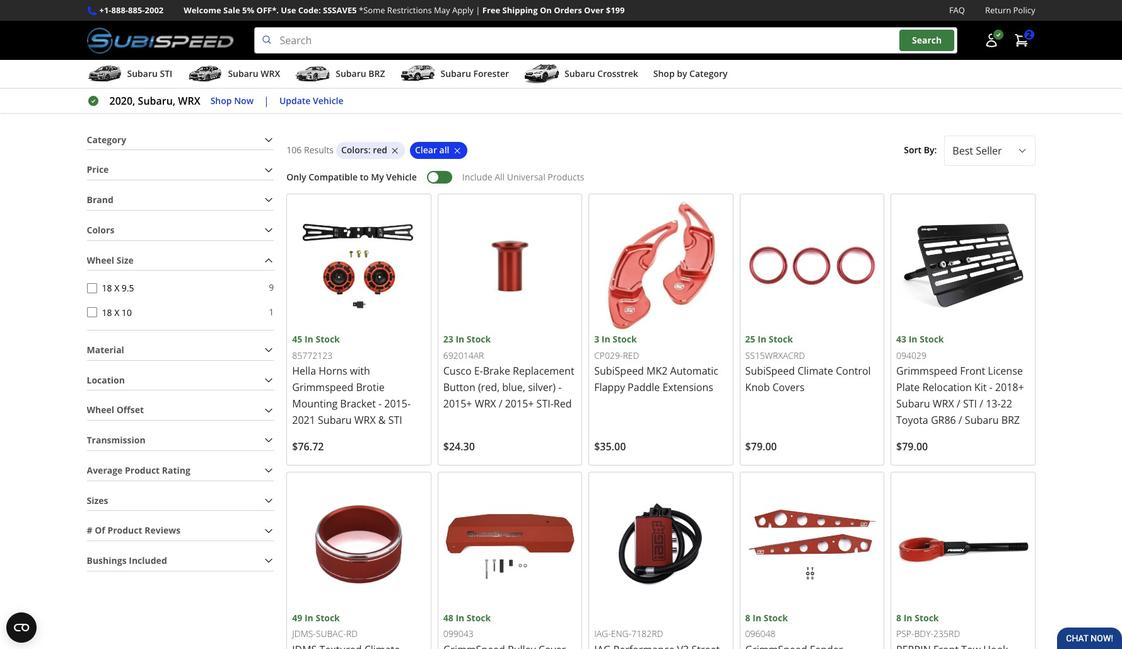 Task type: vqa. For each thing, say whether or not it's contained in the screenshot.


Task type: locate. For each thing, give the bounding box(es) containing it.
stock up 096048
[[764, 612, 788, 624]]

subaru forester
[[441, 68, 509, 80]]

shipping
[[503, 4, 538, 16]]

stock up "692014ar"
[[467, 333, 491, 345]]

stock inside 8 in stock 096048
[[764, 612, 788, 624]]

psp-
[[897, 628, 915, 640]]

1 horizontal spatial subispeed
[[746, 364, 795, 378]]

in inside 43 in stock 094029 grimmspeed front license plate relocation kit - 2018+ subaru wrx / sti / 13-22 toyota gr86 / subaru brz
[[909, 333, 918, 345]]

free
[[483, 4, 500, 16]]

& left wings
[[382, 64, 388, 75]]

turbos image
[[87, 13, 196, 59]]

fog
[[722, 64, 735, 75]]

in right 3
[[602, 333, 611, 345]]

subispeed inside 3 in stock cp029-red subispeed mk2 automatic flappy paddle extensions
[[595, 364, 644, 378]]

1 horizontal spatial sti
[[388, 414, 402, 427]]

(red,
[[478, 381, 500, 395]]

48
[[443, 612, 454, 624]]

2 2015+ from the left
[[505, 397, 534, 411]]

wheel left "size"
[[87, 254, 114, 266]]

spoilers
[[349, 64, 380, 75]]

1 x from the top
[[114, 282, 119, 294]]

faq
[[950, 4, 965, 16]]

0 vertical spatial colors
[[341, 144, 368, 156]]

0 vertical spatial wheel
[[87, 254, 114, 266]]

flappy
[[595, 381, 625, 395]]

turbos
[[128, 64, 155, 75]]

2015+ down blue,
[[505, 397, 534, 411]]

results
[[304, 144, 334, 156]]

& inside "45 in stock 85772123 hella horns with grimmspeed brotie mounting bracket  - 2015- 2021 subaru wrx & sti"
[[379, 414, 386, 427]]

1 vertical spatial colors
[[87, 224, 114, 236]]

colors for colors
[[87, 224, 114, 236]]

1 8 from the left
[[746, 612, 751, 624]]

1 horizontal spatial brz
[[1002, 414, 1020, 427]]

button image
[[984, 33, 999, 48]]

front lips image
[[447, 13, 556, 59]]

bdy-
[[915, 628, 934, 640]]

over
[[584, 4, 604, 16]]

in inside 3 in stock cp029-red subispeed mk2 automatic flappy paddle extensions
[[602, 333, 611, 345]]

2002
[[145, 4, 164, 16]]

stock inside 49 in stock jdms-subac-rd
[[316, 612, 340, 624]]

location button
[[87, 371, 274, 390]]

- right kit
[[990, 381, 993, 395]]

in
[[305, 333, 313, 345], [456, 333, 465, 345], [602, 333, 611, 345], [758, 333, 767, 345], [909, 333, 918, 345], [305, 612, 313, 624], [456, 612, 465, 624], [753, 612, 762, 624], [904, 612, 913, 624]]

$79.00 down knob
[[746, 440, 777, 454]]

- up red
[[559, 381, 562, 395]]

0 vertical spatial sti
[[160, 68, 173, 80]]

1 vertical spatial |
[[264, 94, 269, 108]]

in right 25
[[758, 333, 767, 345]]

x left 10
[[114, 306, 119, 318]]

blue,
[[502, 381, 526, 395]]

in up psp-
[[904, 612, 913, 624]]

& down "2015-"
[[379, 414, 386, 427]]

18 for 18 x 10
[[102, 306, 112, 318]]

grimmspeed
[[897, 364, 958, 378], [292, 381, 354, 395]]

0 horizontal spatial 2015+
[[443, 397, 472, 411]]

red
[[373, 144, 387, 156]]

average product rating
[[87, 464, 191, 476]]

0 vertical spatial vehicle
[[313, 94, 344, 106]]

0 horizontal spatial front
[[482, 64, 503, 75]]

2 $79.00 from the left
[[897, 440, 928, 454]]

shop by category
[[654, 68, 728, 80]]

return
[[986, 4, 1012, 16]]

cusco
[[443, 364, 472, 378]]

shop left 'now'
[[211, 94, 232, 106]]

in inside 8 in stock 096048
[[753, 612, 762, 624]]

sti inside 43 in stock 094029 grimmspeed front license plate relocation kit - 2018+ subaru wrx / sti / 13-22 toyota gr86 / subaru brz
[[963, 397, 977, 411]]

fog lights button
[[686, 12, 796, 90]]

subaru wrx button
[[188, 63, 280, 88]]

$79.00 down toyota
[[897, 440, 928, 454]]

| right 'now'
[[264, 94, 269, 108]]

13-
[[986, 397, 1001, 411]]

85772123
[[292, 349, 333, 361]]

apply
[[452, 4, 474, 16]]

8 inside 8 in stock psp-bdy-235rd
[[897, 612, 902, 624]]

1 vertical spatial brz
[[1002, 414, 1020, 427]]

exhaust headers and manifolds image
[[567, 13, 675, 59]]

wrx down bracket
[[355, 414, 376, 427]]

8 up 096048
[[746, 612, 751, 624]]

cusco e-brake replacement button (red, blue, silver) - 2015+ wrx / 2015+ sti-red image
[[443, 199, 577, 333]]

1 horizontal spatial vehicle
[[386, 171, 417, 183]]

faq link
[[950, 4, 965, 17]]

Select... button
[[945, 135, 1036, 166]]

0 horizontal spatial |
[[264, 94, 269, 108]]

subaru sti button
[[87, 63, 173, 88]]

0 horizontal spatial vehicle
[[313, 94, 344, 106]]

18 for 18 x 9.5
[[102, 282, 112, 294]]

in right 48
[[456, 612, 465, 624]]

-
[[559, 381, 562, 395], [990, 381, 993, 395], [379, 397, 382, 411]]

clear
[[415, 144, 437, 156]]

0 horizontal spatial -
[[379, 397, 382, 411]]

wrx down "(red,"
[[475, 397, 496, 411]]

0 horizontal spatial sti
[[160, 68, 173, 80]]

1 vertical spatial 18
[[102, 306, 112, 318]]

1 vertical spatial product
[[108, 525, 142, 537]]

2015-
[[384, 397, 411, 411]]

colors left red
[[341, 144, 368, 156]]

subispeed down ss15wrxacrd
[[746, 364, 795, 378]]

product left rating
[[125, 464, 160, 476]]

brz down 22
[[1002, 414, 1020, 427]]

1 horizontal spatial 2015+
[[505, 397, 534, 411]]

1 vertical spatial &
[[379, 414, 386, 427]]

1 wheel from the top
[[87, 254, 114, 266]]

0 horizontal spatial brz
[[369, 68, 385, 80]]

8 inside 8 in stock 096048
[[746, 612, 751, 624]]

1 vertical spatial grimmspeed
[[292, 381, 354, 395]]

subispeed mk2 automatic flappy paddle extensions image
[[595, 199, 728, 333]]

stock inside 8 in stock psp-bdy-235rd
[[915, 612, 939, 624]]

/ down "(red,"
[[499, 397, 503, 411]]

18 X 10 button
[[87, 308, 97, 318]]

0 horizontal spatial colors
[[87, 224, 114, 236]]

1 horizontal spatial shop
[[654, 68, 675, 80]]

sti-
[[537, 397, 554, 411]]

sti inside "45 in stock 85772123 hella horns with grimmspeed brotie mounting bracket  - 2015- 2021 subaru wrx & sti"
[[388, 414, 402, 427]]

- inside 23 in stock 692014ar cusco e-brake replacement button (red, blue, silver) - 2015+ wrx / 2015+ sti-red
[[559, 381, 562, 395]]

2 horizontal spatial sti
[[963, 397, 977, 411]]

subispeed up the flappy at the bottom right
[[595, 364, 644, 378]]

8 up psp-
[[897, 612, 902, 624]]

material button
[[87, 341, 274, 360]]

sti down kit
[[963, 397, 977, 411]]

18 x 10
[[102, 306, 132, 318]]

2 8 from the left
[[897, 612, 902, 624]]

1 2015+ from the left
[[443, 397, 472, 411]]

0 vertical spatial 18
[[102, 282, 112, 294]]

brz left wings
[[369, 68, 385, 80]]

1 horizontal spatial -
[[559, 381, 562, 395]]

with
[[350, 364, 370, 378]]

all
[[495, 171, 505, 183]]

wheel for wheel size
[[87, 254, 114, 266]]

in inside 23 in stock 692014ar cusco e-brake replacement button (red, blue, silver) - 2015+ wrx / 2015+ sti-red
[[456, 333, 465, 345]]

in up 096048
[[753, 612, 762, 624]]

1 vertical spatial shop
[[211, 94, 232, 106]]

1 vertical spatial vehicle
[[386, 171, 417, 183]]

subispeed
[[595, 364, 644, 378], [746, 364, 795, 378]]

0 vertical spatial x
[[114, 282, 119, 294]]

1 subispeed from the left
[[595, 364, 644, 378]]

wrx up gr86 in the bottom of the page
[[933, 397, 955, 411]]

stock up 094029
[[920, 333, 944, 345]]

jdms-
[[292, 628, 316, 640]]

wheel size
[[87, 254, 134, 266]]

colors inside dropdown button
[[87, 224, 114, 236]]

1 vertical spatial x
[[114, 306, 119, 318]]

spoilers & wings
[[349, 64, 414, 75]]

wrx right fuel
[[261, 68, 280, 80]]

colors for colors : red
[[341, 144, 368, 156]]

2 horizontal spatial -
[[990, 381, 993, 395]]

3
[[595, 333, 600, 345]]

e-
[[474, 364, 483, 378]]

bushings included button
[[87, 552, 274, 571]]

brz
[[369, 68, 385, 80], [1002, 414, 1020, 427]]

lips
[[505, 64, 521, 75]]

0 vertical spatial grimmspeed
[[897, 364, 958, 378]]

18 right 18 x 10 button
[[102, 306, 112, 318]]

hella horns with grimmspeed brotie mounting bracket  - 2015-2021 subaru wrx & sti image
[[292, 199, 426, 333]]

0 horizontal spatial shop
[[211, 94, 232, 106]]

subaru forester button
[[400, 63, 509, 88]]

0 vertical spatial front
[[482, 64, 503, 75]]

shop left by on the right top of the page
[[654, 68, 675, 80]]

stock up 'red'
[[613, 333, 637, 345]]

in right 45
[[305, 333, 313, 345]]

fuel injectors
[[235, 64, 288, 75]]

subac-
[[316, 628, 346, 640]]

button
[[443, 381, 476, 395]]

stock inside 25 in stock ss15wrxacrd subispeed climate control knob covers
[[769, 333, 793, 345]]

stock inside 3 in stock cp029-red subispeed mk2 automatic flappy paddle extensions
[[613, 333, 637, 345]]

wheel offset
[[87, 404, 144, 416]]

sti down "2015-"
[[388, 414, 402, 427]]

stock for subispeed
[[769, 333, 793, 345]]

grimmspeed inside "45 in stock 85772123 hella horns with grimmspeed brotie mounting bracket  - 2015- 2021 subaru wrx & sti"
[[292, 381, 354, 395]]

2015+ down button
[[443, 397, 472, 411]]

now
[[234, 94, 254, 106]]

grimmspeed fender shrouds - 2015+ wrx / 2015+ sti image
[[746, 478, 879, 611]]

vehicle right my
[[386, 171, 417, 183]]

front up kit
[[961, 364, 986, 378]]

shop for shop by category
[[654, 68, 675, 80]]

2 18 from the top
[[102, 306, 112, 318]]

885-
[[128, 4, 145, 16]]

| left free
[[476, 4, 480, 16]]

0 horizontal spatial grimmspeed
[[292, 381, 354, 395]]

colors down brand
[[87, 224, 114, 236]]

2 vertical spatial sti
[[388, 414, 402, 427]]

18 right 18 x 9.5 "button"
[[102, 282, 112, 294]]

1 horizontal spatial colors
[[341, 144, 368, 156]]

stock for bdy-
[[915, 612, 939, 624]]

1 horizontal spatial grimmspeed
[[897, 364, 958, 378]]

brotie
[[356, 381, 385, 395]]

in right 49 on the left bottom of page
[[305, 612, 313, 624]]

intercoolers image
[[927, 13, 1035, 59]]

23 in stock 692014ar cusco e-brake replacement button (red, blue, silver) - 2015+ wrx / 2015+ sti-red
[[443, 333, 575, 411]]

wheel left offset
[[87, 404, 114, 416]]

in right 23
[[456, 333, 465, 345]]

5%
[[242, 4, 254, 16]]

0 vertical spatial shop
[[654, 68, 675, 80]]

grimmspeed down 094029
[[897, 364, 958, 378]]

stock up ss15wrxacrd
[[769, 333, 793, 345]]

exhaust
[[580, 64, 611, 75]]

perrin front tow hook image
[[897, 478, 1030, 611]]

1 horizontal spatial $79.00
[[897, 440, 928, 454]]

may
[[434, 4, 450, 16]]

1 vertical spatial sti
[[963, 397, 977, 411]]

return policy link
[[986, 4, 1036, 17]]

1 18 from the top
[[102, 282, 112, 294]]

1 vertical spatial front
[[961, 364, 986, 378]]

my
[[371, 171, 384, 183]]

1 $79.00 from the left
[[746, 440, 777, 454]]

iag-
[[595, 628, 611, 640]]

/ down relocation
[[957, 397, 961, 411]]

product right "of"
[[108, 525, 142, 537]]

stock up bdy-
[[915, 612, 939, 624]]

exhaust headers and manifolds
[[580, 64, 663, 89]]

update vehicle button
[[279, 94, 344, 108]]

2 x from the top
[[114, 306, 119, 318]]

49 in stock jdms-subac-rd
[[292, 612, 358, 640]]

- left "2015-"
[[379, 397, 382, 411]]

2 subispeed from the left
[[746, 364, 795, 378]]

exhaust headers and manifolds button
[[566, 12, 676, 90]]

096048
[[746, 628, 776, 640]]

stock inside 43 in stock 094029 grimmspeed front license plate relocation kit - 2018+ subaru wrx / sti / 13-22 toyota gr86 / subaru brz
[[920, 333, 944, 345]]

grimmspeed inside 43 in stock 094029 grimmspeed front license plate relocation kit - 2018+ subaru wrx / sti / 13-22 toyota gr86 / subaru brz
[[897, 364, 958, 378]]

open widget image
[[6, 613, 37, 643]]

0 vertical spatial brz
[[369, 68, 385, 80]]

sti right turbos at top
[[160, 68, 173, 80]]

wrx inside "dropdown button"
[[261, 68, 280, 80]]

vehicle inside button
[[313, 94, 344, 106]]

1 horizontal spatial 8
[[897, 612, 902, 624]]

stock up 099043
[[467, 612, 491, 624]]

fog lights image
[[687, 13, 795, 59]]

stock up the subac-
[[316, 612, 340, 624]]

license
[[988, 364, 1023, 378]]

in inside "45 in stock 85772123 hella horns with grimmspeed brotie mounting bracket  - 2015- 2021 subaru wrx & sti"
[[305, 333, 313, 345]]

in inside 25 in stock ss15wrxacrd subispeed climate control knob covers
[[758, 333, 767, 345]]

search button
[[900, 30, 955, 51]]

0 horizontal spatial $79.00
[[746, 440, 777, 454]]

0 horizontal spatial 8
[[746, 612, 751, 624]]

subaru brz button
[[295, 63, 385, 88]]

x left 9.5
[[114, 282, 119, 294]]

in for grimmspeed
[[909, 333, 918, 345]]

in inside 49 in stock jdms-subac-rd
[[305, 612, 313, 624]]

vehicle down subaru brz dropdown button at the top left of the page
[[313, 94, 344, 106]]

stock inside 23 in stock 692014ar cusco e-brake replacement button (red, blue, silver) - 2015+ wrx / 2015+ sti-red
[[467, 333, 491, 345]]

subaru inside "dropdown button"
[[228, 68, 259, 80]]

wrx down a subaru wrx thumbnail image
[[178, 94, 200, 108]]

use
[[281, 4, 296, 16]]

0 vertical spatial |
[[476, 4, 480, 16]]

stock up 85772123
[[316, 333, 340, 345]]

0 vertical spatial &
[[382, 64, 388, 75]]

2
[[1027, 29, 1032, 41]]

8
[[746, 612, 751, 624], [897, 612, 902, 624]]

2 button
[[1008, 28, 1036, 53]]

sale
[[223, 4, 240, 16]]

in inside 8 in stock psp-bdy-235rd
[[904, 612, 913, 624]]

099043
[[443, 628, 474, 640]]

stock
[[316, 333, 340, 345], [467, 333, 491, 345], [613, 333, 637, 345], [769, 333, 793, 345], [920, 333, 944, 345], [316, 612, 340, 624], [467, 612, 491, 624], [764, 612, 788, 624], [915, 612, 939, 624]]

1 horizontal spatial front
[[961, 364, 986, 378]]

red
[[554, 397, 572, 411]]

10
[[122, 306, 132, 318]]

1 vertical spatial wheel
[[87, 404, 114, 416]]

1
[[269, 306, 274, 318]]

stock inside "45 in stock 85772123 hella horns with grimmspeed brotie mounting bracket  - 2015- 2021 subaru wrx & sti"
[[316, 333, 340, 345]]

49
[[292, 612, 302, 624]]

front left lips
[[482, 64, 503, 75]]

subaru,
[[138, 94, 176, 108]]

spoilers & wings image
[[327, 13, 436, 59]]

2 wheel from the top
[[87, 404, 114, 416]]

in right the 43
[[909, 333, 918, 345]]

shop inside dropdown button
[[654, 68, 675, 80]]

subaru crosstrek button
[[524, 63, 638, 88]]

0 horizontal spatial subispeed
[[595, 364, 644, 378]]

grimmspeed up mounting
[[292, 381, 354, 395]]

094029
[[897, 349, 927, 361]]



Task type: describe. For each thing, give the bounding box(es) containing it.
extensions
[[663, 381, 714, 395]]

subispeed climate control knob covers image
[[746, 199, 879, 333]]

#
[[87, 525, 92, 537]]

paddle
[[628, 381, 660, 395]]

and
[[648, 64, 663, 75]]

8 for 8 in stock psp-bdy-235rd
[[897, 612, 902, 624]]

universal
[[507, 171, 546, 183]]

9
[[269, 282, 274, 294]]

/ left 13-
[[980, 397, 984, 411]]

+1-
[[99, 4, 111, 16]]

2020, subaru, wrx
[[109, 94, 200, 108]]

a subaru forester thumbnail image image
[[400, 64, 436, 83]]

forester
[[474, 68, 509, 80]]

mounting
[[292, 397, 338, 411]]

18 X 9.5 button
[[87, 283, 97, 293]]

x for 9.5
[[114, 282, 119, 294]]

turbos button
[[87, 12, 197, 90]]

235rd
[[934, 628, 961, 640]]

manifolds
[[602, 77, 640, 89]]

a subaru brz thumbnail image image
[[295, 64, 331, 83]]

mk2
[[647, 364, 668, 378]]

a subaru crosstrek thumbnail image image
[[524, 64, 560, 83]]

grimmspeed pulley cover red - 2015+ subaru wrx image
[[443, 478, 577, 611]]

silver)
[[528, 381, 556, 395]]

$79.00 for subispeed climate control knob covers
[[746, 440, 777, 454]]

sort by:
[[904, 144, 937, 156]]

subaru wrx
[[228, 68, 280, 80]]

stock for hella
[[316, 333, 340, 345]]

front inside button
[[482, 64, 503, 75]]

# of product reviews button
[[87, 521, 274, 541]]

category
[[690, 68, 728, 80]]

only compatible to my vehicle
[[287, 171, 417, 183]]

106 results
[[287, 144, 334, 156]]

in for hella
[[305, 333, 313, 345]]

brz inside dropdown button
[[369, 68, 385, 80]]

gr86
[[931, 414, 956, 427]]

in for cusco
[[456, 333, 465, 345]]

search input field
[[254, 27, 958, 54]]

+1-888-885-2002
[[99, 4, 164, 16]]

subispeed inside 25 in stock ss15wrxacrd subispeed climate control knob covers
[[746, 364, 795, 378]]

sort
[[904, 144, 922, 156]]

eng-
[[611, 628, 632, 640]]

to
[[360, 171, 369, 183]]

average product rating button
[[87, 461, 274, 481]]

front inside 43 in stock 094029 grimmspeed front license plate relocation kit - 2018+ subaru wrx / sti / 13-22 toyota gr86 / subaru brz
[[961, 364, 986, 378]]

25 in stock ss15wrxacrd subispeed climate control knob covers
[[746, 333, 871, 395]]

1 horizontal spatial |
[[476, 4, 480, 16]]

subaru inside "45 in stock 85772123 hella horns with grimmspeed brotie mounting bracket  - 2015- 2021 subaru wrx & sti"
[[318, 414, 352, 427]]

stock for grimmspeed
[[920, 333, 944, 345]]

wings
[[390, 64, 414, 75]]

fog lights
[[722, 64, 761, 75]]

code:
[[298, 4, 321, 16]]

jdms textured climate control knob covers (red) image
[[292, 478, 426, 611]]

stock for cusco
[[467, 333, 491, 345]]

subaru brz
[[336, 68, 385, 80]]

include
[[462, 171, 493, 183]]

size
[[117, 254, 134, 266]]

wrx inside 43 in stock 094029 grimmspeed front license plate relocation kit - 2018+ subaru wrx / sti / 13-22 toyota gr86 / subaru brz
[[933, 397, 955, 411]]

$35.00
[[595, 440, 626, 454]]

- inside "45 in stock 85772123 hella horns with grimmspeed brotie mounting bracket  - 2015- 2021 subaru wrx & sti"
[[379, 397, 382, 411]]

ss15wrxacrd
[[746, 349, 805, 361]]

$79.00 for grimmspeed front license plate relocation kit - 2018+ subaru wrx / sti / 13-22 toyota gr86 / subaru brz
[[897, 440, 928, 454]]

brand
[[87, 194, 113, 206]]

8 in stock psp-bdy-235rd
[[897, 612, 961, 640]]

front lips button
[[446, 12, 556, 90]]

43
[[897, 333, 907, 345]]

automatic
[[670, 364, 719, 378]]

wheels image
[[807, 13, 915, 59]]

stock for red
[[613, 333, 637, 345]]

rating
[[162, 464, 191, 476]]

replacement
[[513, 364, 575, 378]]

in for subispeed
[[758, 333, 767, 345]]

9.5
[[122, 282, 134, 294]]

update vehicle
[[279, 94, 344, 106]]

wheel offset button
[[87, 401, 274, 420]]

grimmspeed front license plate relocation kit - 2018+ subaru wrx / sti / 13-22 toyota gr86 / subaru brz image
[[897, 199, 1030, 333]]

wrx inside 23 in stock 692014ar cusco e-brake replacement button (red, blue, silver) - 2015+ wrx / 2015+ sti-red
[[475, 397, 496, 411]]

price button
[[87, 160, 274, 180]]

welcome
[[184, 4, 221, 16]]

/ inside 23 in stock 692014ar cusco e-brake replacement button (red, blue, silver) - 2015+ wrx / 2015+ sti-red
[[499, 397, 503, 411]]

hella
[[292, 364, 316, 378]]

welcome sale 5% off*. use code: sssave5
[[184, 4, 357, 16]]

brz inside 43 in stock 094029 grimmspeed front license plate relocation kit - 2018+ subaru wrx / sti / 13-22 toyota gr86 / subaru brz
[[1002, 414, 1020, 427]]

stock inside 48 in stock 099043
[[467, 612, 491, 624]]

search
[[912, 34, 942, 46]]

in for subac-
[[305, 612, 313, 624]]

fuel injectors image
[[207, 13, 316, 59]]

stock for subac-
[[316, 612, 340, 624]]

in for red
[[602, 333, 611, 345]]

rd
[[346, 628, 358, 640]]

x for 10
[[114, 306, 119, 318]]

iag-eng-7182rd link
[[589, 472, 734, 649]]

$76.72
[[292, 440, 324, 454]]

43 in stock 094029 grimmspeed front license plate relocation kit - 2018+ subaru wrx / sti / 13-22 toyota gr86 / subaru brz
[[897, 333, 1025, 427]]

fuel
[[235, 64, 252, 75]]

kit
[[975, 381, 987, 395]]

wheel size button
[[87, 251, 274, 270]]

price
[[87, 164, 109, 176]]

8 for 8 in stock 096048
[[746, 612, 751, 624]]

offset
[[117, 404, 144, 416]]

select... image
[[1018, 146, 1028, 156]]

& inside button
[[382, 64, 388, 75]]

subispeed logo image
[[87, 27, 234, 54]]

update
[[279, 94, 311, 106]]

knob
[[746, 381, 770, 395]]

in inside 48 in stock 099043
[[456, 612, 465, 624]]

subaru sti
[[127, 68, 173, 80]]

a subaru wrx thumbnail image image
[[188, 64, 223, 83]]

- inside 43 in stock 094029 grimmspeed front license plate relocation kit - 2018+ subaru wrx / sti / 13-22 toyota gr86 / subaru brz
[[990, 381, 993, 395]]

iag performance v3 street series air oil separator aos red - 2015+ wrx image
[[595, 478, 728, 611]]

sti inside dropdown button
[[160, 68, 173, 80]]

0 vertical spatial product
[[125, 464, 160, 476]]

wrx inside "45 in stock 85772123 hella horns with grimmspeed brotie mounting bracket  - 2015- 2021 subaru wrx & sti"
[[355, 414, 376, 427]]

red
[[623, 349, 640, 361]]

shop for shop now
[[211, 94, 232, 106]]

$199
[[606, 4, 625, 16]]

/ right gr86 in the bottom of the page
[[959, 414, 963, 427]]

wheel for wheel offset
[[87, 404, 114, 416]]

bushings included
[[87, 555, 167, 567]]

a subaru sti thumbnail image image
[[87, 64, 122, 83]]

off*.
[[257, 4, 279, 16]]

22
[[1001, 397, 1013, 411]]

# of product reviews
[[87, 525, 181, 537]]

2020,
[[109, 94, 135, 108]]

brand button
[[87, 191, 274, 210]]

plate
[[897, 381, 920, 395]]

shop by category button
[[654, 63, 728, 88]]

sssave5
[[323, 4, 357, 16]]

in for bdy-
[[904, 612, 913, 624]]

front lips
[[482, 64, 521, 75]]

45
[[292, 333, 302, 345]]

on
[[540, 4, 552, 16]]



